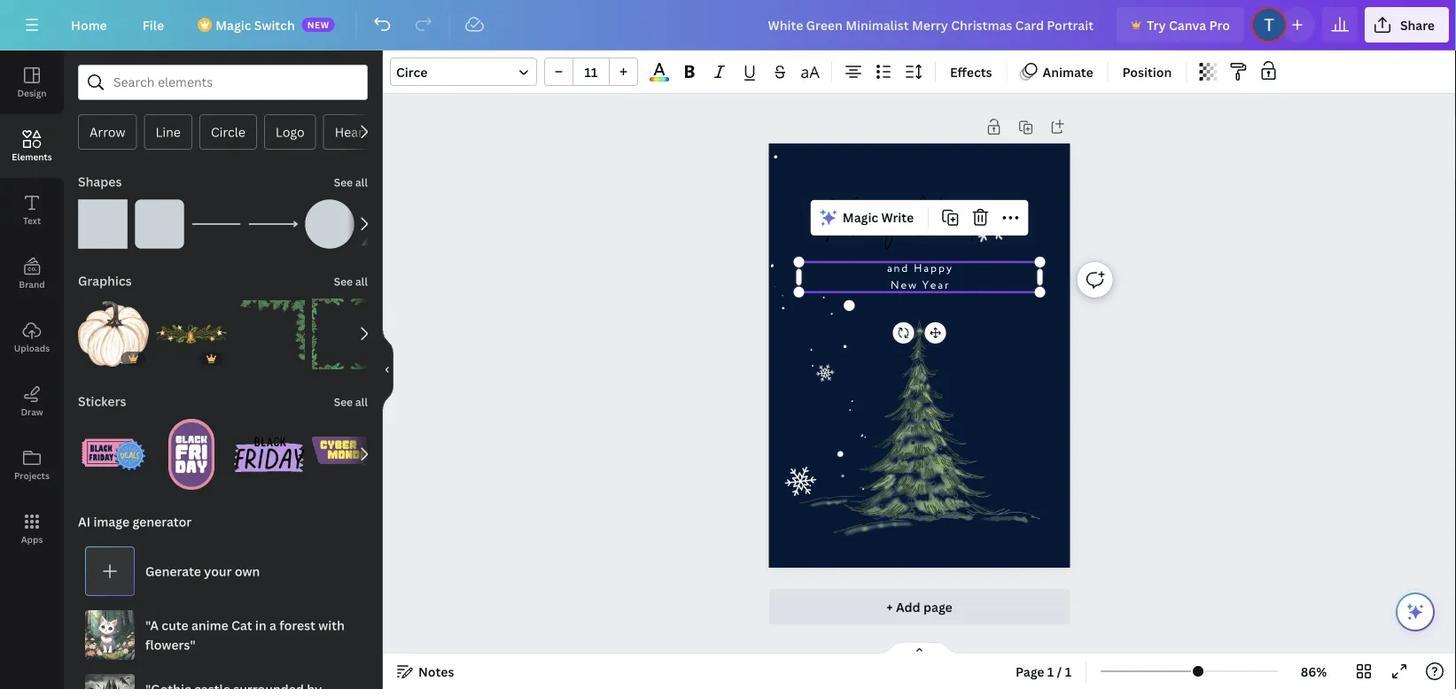 Task type: locate. For each thing, give the bounding box(es) containing it.
heart
[[335, 124, 368, 141]]

0 vertical spatial magic
[[216, 16, 251, 33]]

1 vertical spatial see
[[334, 274, 353, 289]]

home
[[71, 16, 107, 33]]

heart button
[[323, 114, 380, 150]]

add this line to the canvas image left white circle shape image
[[248, 199, 298, 249]]

canva
[[1169, 16, 1207, 33]]

square image
[[78, 199, 128, 249]]

triangle up image
[[362, 199, 411, 249]]

group
[[544, 58, 638, 86], [78, 189, 128, 249], [135, 189, 184, 249], [305, 189, 355, 249], [78, 288, 149, 370], [234, 288, 305, 370], [156, 299, 227, 370], [312, 299, 383, 370], [78, 409, 149, 490], [156, 409, 227, 490], [234, 419, 305, 490], [312, 419, 383, 490]]

logo
[[276, 124, 305, 141]]

2 see all button from the top
[[332, 263, 370, 299]]

brand
[[19, 278, 45, 290]]

1 add this line to the canvas image from the left
[[191, 199, 241, 249]]

2 vertical spatial all
[[355, 395, 368, 410]]

cute
[[162, 617, 188, 634]]

2 vertical spatial see
[[334, 395, 353, 410]]

2 vertical spatial see all button
[[332, 384, 370, 419]]

switch
[[254, 16, 295, 33]]

hide image
[[382, 328, 394, 413]]

add this line to the canvas image right rounded square image
[[191, 199, 241, 249]]

0 horizontal spatial add this line to the canvas image
[[191, 199, 241, 249]]

design button
[[0, 51, 64, 114]]

0 horizontal spatial magic
[[216, 16, 251, 33]]

position button
[[1116, 58, 1179, 86]]

share
[[1400, 16, 1435, 33]]

canva assistant image
[[1405, 602, 1426, 623]]

all
[[355, 175, 368, 190], [355, 274, 368, 289], [355, 395, 368, 410]]

2 add this line to the canvas image from the left
[[248, 199, 298, 249]]

shapes
[[78, 173, 122, 190]]

ai image generator
[[78, 514, 192, 531]]

ai
[[78, 514, 91, 531]]

generate your own
[[145, 563, 260, 580]]

1 vertical spatial see all button
[[332, 263, 370, 299]]

effects button
[[943, 58, 999, 86]]

0 vertical spatial all
[[355, 175, 368, 190]]

1 all from the top
[[355, 175, 368, 190]]

0 horizontal spatial 1
[[1048, 664, 1054, 680]]

magic inside "main" menu bar
[[216, 16, 251, 33]]

2 see from the top
[[334, 274, 353, 289]]

1 see all button from the top
[[332, 164, 370, 199]]

86% button
[[1285, 658, 1343, 686]]

1 vertical spatial all
[[355, 274, 368, 289]]

see all button left hide image
[[332, 384, 370, 419]]

3 see all from the top
[[334, 395, 368, 410]]

1 left /
[[1048, 664, 1054, 680]]

stickers
[[78, 393, 126, 410]]

1 1 from the left
[[1048, 664, 1054, 680]]

graphics button
[[76, 263, 133, 299]]

elements
[[12, 151, 52, 163]]

3 all from the top
[[355, 395, 368, 410]]

add
[[896, 599, 921, 616]]

all for graphics
[[355, 274, 368, 289]]

see up decorative christmas border image
[[334, 274, 353, 289]]

1 right /
[[1065, 664, 1072, 680]]

see left hide image
[[334, 395, 353, 410]]

1 horizontal spatial add this line to the canvas image
[[248, 199, 298, 249]]

page
[[924, 599, 953, 616]]

see all
[[334, 175, 368, 190], [334, 274, 368, 289], [334, 395, 368, 410]]

draw
[[21, 406, 43, 418]]

2 see all from the top
[[334, 274, 368, 289]]

add this line to the canvas image
[[191, 199, 241, 249], [248, 199, 298, 249]]

"a
[[145, 617, 159, 634]]

white circle shape image
[[305, 199, 355, 249]]

magic for magic switch
[[216, 16, 251, 33]]

text button
[[0, 178, 64, 242]]

1 see from the top
[[334, 175, 353, 190]]

generate
[[145, 563, 201, 580]]

see
[[334, 175, 353, 190], [334, 274, 353, 289], [334, 395, 353, 410]]

1 vertical spatial magic
[[843, 210, 879, 226]]

graphics
[[78, 273, 132, 289]]

see all for shapes
[[334, 175, 368, 190]]

merry
[[823, 198, 903, 236]]

magic write button
[[815, 204, 921, 232]]

1 horizontal spatial magic
[[843, 210, 879, 226]]

Design title text field
[[754, 7, 1110, 43]]

0 vertical spatial see all
[[334, 175, 368, 190]]

year
[[922, 277, 950, 294]]

text
[[23, 215, 41, 226]]

home link
[[57, 7, 121, 43]]

brand button
[[0, 242, 64, 306]]

christmas
[[911, 198, 1016, 236]]

pro
[[1210, 16, 1230, 33]]

magic
[[216, 16, 251, 33], [843, 210, 879, 226]]

share button
[[1365, 7, 1449, 43]]

see up white circle shape image
[[334, 175, 353, 190]]

3 see from the top
[[334, 395, 353, 410]]

1
[[1048, 664, 1054, 680], [1065, 664, 1072, 680]]

2 vertical spatial see all
[[334, 395, 368, 410]]

elements button
[[0, 114, 64, 178]]

magic left switch
[[216, 16, 251, 33]]

merry christmas
[[823, 198, 1016, 236]]

1 horizontal spatial 1
[[1065, 664, 1072, 680]]

see all button for stickers
[[332, 384, 370, 419]]

all up decorative christmas border image
[[355, 274, 368, 289]]

2 all from the top
[[355, 274, 368, 289]]

animate
[[1043, 63, 1094, 80]]

+
[[887, 599, 893, 616]]

notes button
[[390, 658, 461, 686]]

0 vertical spatial see all button
[[332, 164, 370, 199]]

design
[[17, 87, 47, 99]]

see all button down white circle shape image
[[332, 263, 370, 299]]

Search elements search field
[[113, 66, 332, 99]]

3 see all button from the top
[[332, 384, 370, 419]]

notes
[[418, 664, 454, 680]]

0 vertical spatial see
[[334, 175, 353, 190]]

see all button for graphics
[[332, 263, 370, 299]]

see all left hide image
[[334, 395, 368, 410]]

see all button down heart
[[332, 164, 370, 199]]

file
[[143, 16, 164, 33]]

see all up decorative christmas border image
[[334, 274, 368, 289]]

try canva pro
[[1147, 16, 1230, 33]]

cat
[[231, 617, 252, 634]]

see all button for shapes
[[332, 164, 370, 199]]

magic left "write"
[[843, 210, 879, 226]]

your
[[204, 563, 232, 580]]

anime
[[191, 617, 229, 634]]

line
[[156, 124, 181, 141]]

stickers button
[[76, 384, 128, 419]]

1 vertical spatial see all
[[334, 274, 368, 289]]

try
[[1147, 16, 1166, 33]]

forest
[[279, 617, 316, 634]]

see all up white circle shape image
[[334, 175, 368, 190]]

see all button
[[332, 164, 370, 199], [332, 263, 370, 299], [332, 384, 370, 419]]

image
[[93, 514, 130, 531]]

all up 'triangle up' image
[[355, 175, 368, 190]]

watercolor christmas border image
[[234, 299, 305, 370]]

all left hide image
[[355, 395, 368, 410]]

1 see all from the top
[[334, 175, 368, 190]]

shapes button
[[76, 164, 124, 199]]

magic inside button
[[843, 210, 879, 226]]

circe
[[396, 63, 428, 80]]



Task type: describe. For each thing, give the bounding box(es) containing it.
apps
[[21, 534, 43, 546]]

uploads button
[[0, 306, 64, 370]]

/
[[1057, 664, 1062, 680]]

page
[[1016, 664, 1045, 680]]

show pages image
[[877, 642, 962, 656]]

projects button
[[0, 433, 64, 497]]

own
[[235, 563, 260, 580]]

see all for stickers
[[334, 395, 368, 410]]

flowers"
[[145, 637, 196, 654]]

magic for magic write
[[843, 210, 879, 226]]

circle
[[211, 124, 245, 141]]

position
[[1123, 63, 1172, 80]]

magic switch
[[216, 16, 295, 33]]

in
[[255, 617, 267, 634]]

new
[[891, 277, 918, 294]]

generator
[[133, 514, 192, 531]]

see for stickers
[[334, 395, 353, 410]]

write
[[882, 210, 914, 226]]

circe button
[[390, 58, 537, 86]]

86%
[[1301, 664, 1327, 680]]

main menu bar
[[0, 0, 1456, 51]]

logo button
[[264, 114, 316, 150]]

apps button
[[0, 497, 64, 561]]

and
[[887, 261, 910, 277]]

magic write
[[843, 210, 914, 226]]

uploads
[[14, 342, 50, 354]]

see all for graphics
[[334, 274, 368, 289]]

animate button
[[1015, 58, 1101, 86]]

watercolor white pumpkin image
[[78, 299, 149, 370]]

file button
[[128, 7, 178, 43]]

new
[[307, 19, 330, 31]]

all for shapes
[[355, 175, 368, 190]]

"a cute anime cat in a forest with flowers"
[[145, 617, 345, 654]]

a
[[269, 617, 276, 634]]

and happy new year
[[887, 261, 954, 294]]

side panel tab list
[[0, 51, 64, 561]]

draw button
[[0, 370, 64, 433]]

2 1 from the left
[[1065, 664, 1072, 680]]

arrow button
[[78, 114, 137, 150]]

page 1 / 1
[[1016, 664, 1072, 680]]

with
[[318, 617, 345, 634]]

arrow
[[90, 124, 125, 141]]

color range image
[[650, 77, 669, 82]]

projects
[[14, 470, 50, 482]]

all for stickers
[[355, 395, 368, 410]]

line button
[[144, 114, 192, 150]]

try canva pro button
[[1117, 7, 1244, 43]]

see for graphics
[[334, 274, 353, 289]]

see for shapes
[[334, 175, 353, 190]]

+ add page button
[[769, 589, 1070, 625]]

circle button
[[199, 114, 257, 150]]

rounded square image
[[135, 199, 184, 249]]

+ add page
[[887, 599, 953, 616]]

christmas arrangement watercolor image
[[156, 299, 227, 370]]

– – number field
[[579, 63, 604, 80]]

happy
[[914, 261, 954, 277]]

effects
[[950, 63, 992, 80]]

decorative christmas border image
[[312, 299, 383, 370]]



Task type: vqa. For each thing, say whether or not it's contained in the screenshot.
3rd all from the bottom
yes



